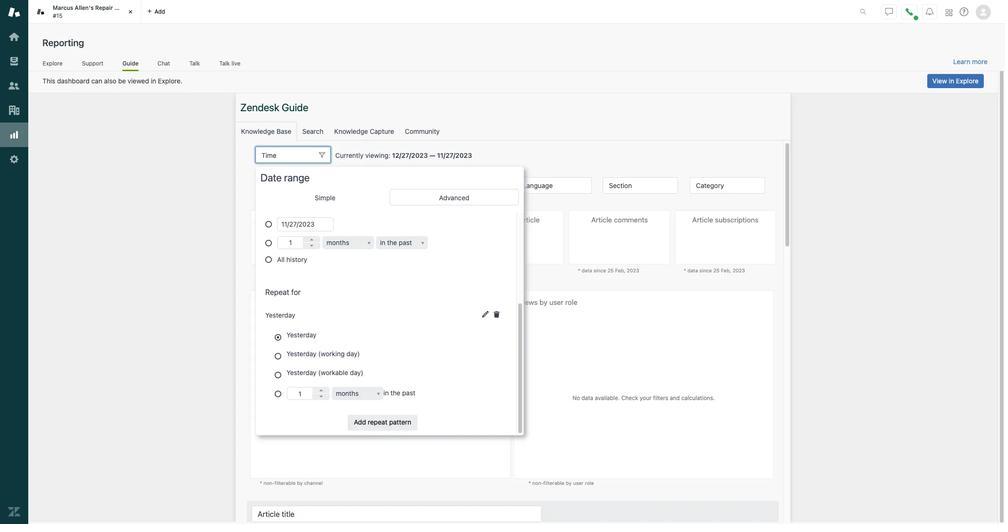 Task type: vqa. For each thing, say whether or not it's contained in the screenshot.
Explore to the right
yes



Task type: locate. For each thing, give the bounding box(es) containing it.
view
[[933, 77, 948, 85]]

learn
[[954, 58, 971, 66]]

in right viewed
[[151, 77, 156, 85]]

talk right chat
[[189, 60, 200, 67]]

talk live
[[219, 60, 241, 67]]

close image
[[126, 7, 135, 17]]

explore.
[[158, 77, 183, 85]]

explore down the learn more link on the right of page
[[957, 77, 980, 85]]

live
[[232, 60, 241, 67]]

support
[[82, 60, 103, 67]]

0 vertical spatial explore
[[43, 60, 63, 67]]

2 in from the left
[[950, 77, 955, 85]]

in right view
[[950, 77, 955, 85]]

explore link
[[42, 60, 63, 70]]

1 horizontal spatial explore
[[957, 77, 980, 85]]

ticket
[[115, 4, 132, 11]]

guide
[[123, 60, 139, 67]]

marcus
[[53, 4, 73, 11]]

learn more
[[954, 58, 988, 66]]

reporting image
[[8, 129, 20, 141]]

talk left the live
[[219, 60, 230, 67]]

0 horizontal spatial talk
[[189, 60, 200, 67]]

talk inside talk link
[[189, 60, 200, 67]]

in
[[151, 77, 156, 85], [950, 77, 955, 85]]

1 in from the left
[[151, 77, 156, 85]]

repair
[[95, 4, 113, 11]]

2 talk from the left
[[219, 60, 230, 67]]

views image
[[8, 55, 20, 67]]

this
[[42, 77, 55, 85]]

zendesk products image
[[946, 9, 953, 16]]

1 horizontal spatial talk
[[219, 60, 230, 67]]

1 vertical spatial explore
[[957, 77, 980, 85]]

0 horizontal spatial explore
[[43, 60, 63, 67]]

1 talk from the left
[[189, 60, 200, 67]]

0 horizontal spatial in
[[151, 77, 156, 85]]

explore
[[43, 60, 63, 67], [957, 77, 980, 85]]

get started image
[[8, 31, 20, 43]]

1 horizontal spatial in
[[950, 77, 955, 85]]

explore inside button
[[957, 77, 980, 85]]

explore up this on the left of the page
[[43, 60, 63, 67]]

tab
[[28, 0, 141, 24]]

talk
[[189, 60, 200, 67], [219, 60, 230, 67]]



Task type: describe. For each thing, give the bounding box(es) containing it.
organizations image
[[8, 104, 20, 116]]

support link
[[82, 60, 104, 70]]

view in explore
[[933, 77, 980, 85]]

guide link
[[123, 60, 139, 71]]

main element
[[0, 0, 28, 524]]

learn more link
[[954, 58, 988, 66]]

button displays agent's chat status as invisible. image
[[886, 8, 894, 15]]

view in explore button
[[928, 74, 985, 88]]

talk for talk
[[189, 60, 200, 67]]

allen's
[[75, 4, 94, 11]]

tab containing marcus allen's repair ticket
[[28, 0, 141, 24]]

marcus allen's repair ticket #15
[[53, 4, 132, 19]]

also
[[104, 77, 117, 85]]

can
[[91, 77, 102, 85]]

add button
[[141, 0, 171, 23]]

talk for talk live
[[219, 60, 230, 67]]

dashboard
[[57, 77, 90, 85]]

chat
[[158, 60, 170, 67]]

reporting
[[42, 37, 84, 48]]

tabs tab list
[[28, 0, 851, 24]]

add
[[155, 8, 165, 15]]

customers image
[[8, 80, 20, 92]]

be
[[118, 77, 126, 85]]

talk link
[[189, 60, 200, 70]]

this dashboard can also be viewed in explore.
[[42, 77, 183, 85]]

#15
[[53, 12, 63, 19]]

admin image
[[8, 153, 20, 166]]

viewed
[[128, 77, 149, 85]]

more
[[973, 58, 988, 66]]

chat link
[[157, 60, 170, 70]]

talk live link
[[219, 60, 241, 70]]

notifications image
[[927, 8, 934, 15]]

zendesk image
[[8, 506, 20, 518]]

get help image
[[961, 8, 969, 16]]

in inside button
[[950, 77, 955, 85]]

zendesk support image
[[8, 6, 20, 18]]



